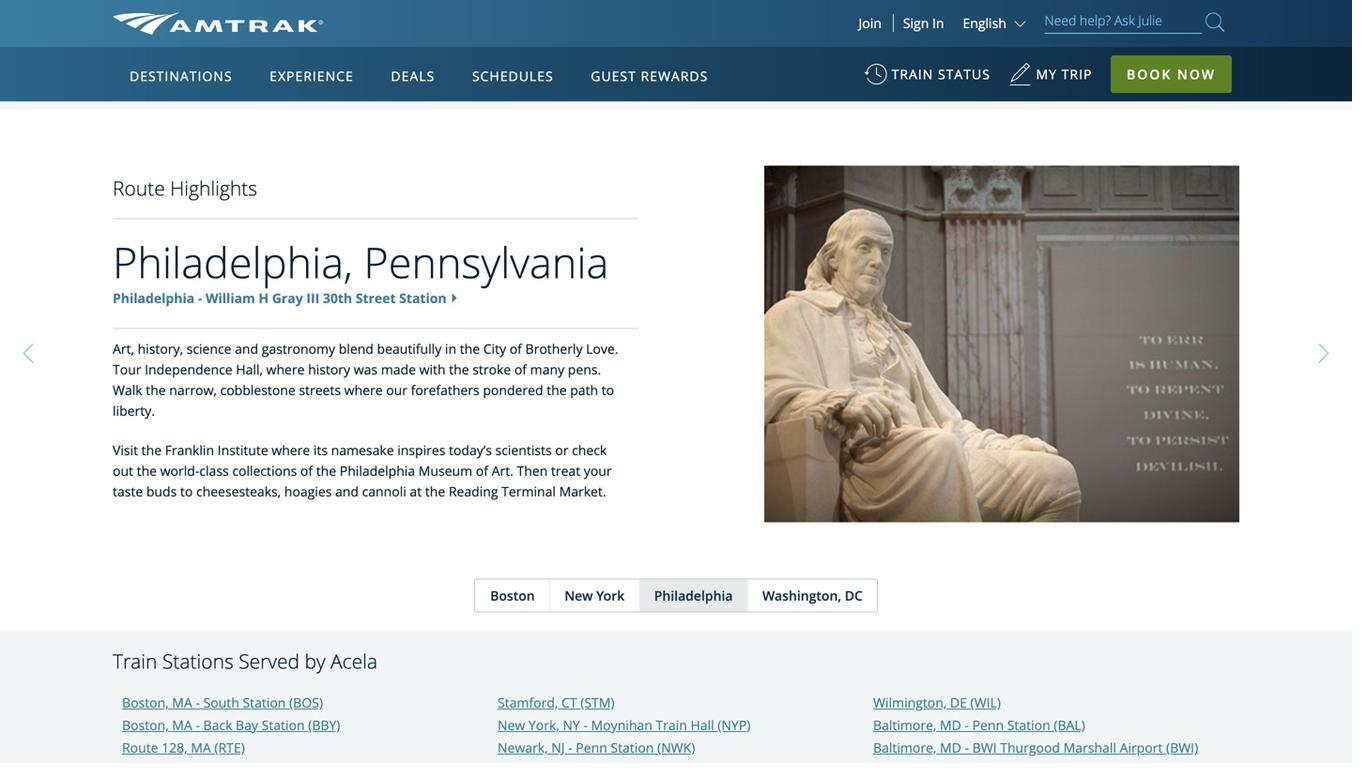 Task type: vqa. For each thing, say whether or not it's contained in the screenshot.
treat at the bottom left of the page
yes



Task type: locate. For each thing, give the bounding box(es) containing it.
local guides list
[[113, 0, 441, 53]]

where
[[266, 360, 305, 378], [344, 381, 383, 399], [272, 441, 310, 459]]

penn down 'ny'
[[576, 739, 608, 757]]

local guides button
[[113, 3, 441, 53]]

0 vertical spatial new
[[565, 587, 593, 605]]

0 vertical spatial boston,
[[122, 694, 169, 712]]

philadelphia inside philadelphia, pennsylvania philadelphia - william h gray iii 30th street station
[[113, 289, 195, 307]]

trip
[[1062, 65, 1093, 83]]

- left the "william" on the left
[[198, 289, 202, 307]]

wilmington,
[[874, 694, 947, 712]]

(rte)
[[214, 739, 245, 757]]

science
[[187, 340, 232, 358]]

1 vertical spatial boston,
[[122, 717, 169, 735]]

hall,
[[236, 360, 263, 378]]

made
[[381, 360, 416, 378]]

0 horizontal spatial penn
[[576, 739, 608, 757]]

1 vertical spatial to
[[180, 483, 193, 500]]

1 vertical spatial new
[[498, 717, 525, 735]]

marshall
[[1064, 739, 1117, 757]]

and
[[235, 340, 258, 358], [335, 483, 359, 500]]

and inside visit the franklin institute where its namesake inspires today's scientists or check out the world-class collections of the philadelphia museum of art. then treat your taste buds to cheesesteaks, hoagies and cannoli at the reading terminal market.
[[335, 483, 359, 500]]

and left cannoli
[[335, 483, 359, 500]]

by
[[305, 648, 326, 675]]

station right street
[[399, 289, 447, 307]]

1 horizontal spatial penn
[[973, 717, 1004, 735]]

guest rewards button
[[584, 50, 716, 102]]

0 horizontal spatial to
[[180, 483, 193, 500]]

2 vertical spatial philadelphia
[[654, 587, 733, 605]]

philadelphia inside visit the franklin institute where its namesake inspires today's scientists or check out the world-class collections of the philadelphia museum of art. then treat your taste buds to cheesesteaks, hoagies and cannoli at the reading terminal market.
[[340, 462, 415, 480]]

boston,
[[122, 694, 169, 712], [122, 717, 169, 735]]

then
[[517, 462, 548, 480]]

0 vertical spatial and
[[235, 340, 258, 358]]

station up thurgood
[[1008, 717, 1051, 735]]

of up pondered
[[515, 360, 527, 378]]

treat
[[551, 462, 581, 480]]

30th
[[323, 289, 352, 307]]

its
[[314, 441, 328, 459]]

1 horizontal spatial philadelphia
[[340, 462, 415, 480]]

philadelphia right the york at the bottom left of the page
[[654, 587, 733, 605]]

philadelphia up history,
[[113, 289, 195, 307]]

amtrak image
[[113, 12, 323, 35]]

- left back
[[196, 717, 200, 735]]

1 horizontal spatial new
[[565, 587, 593, 605]]

sign
[[903, 14, 929, 32]]

world-
[[160, 462, 199, 480]]

- inside philadelphia, pennsylvania philadelphia - william h gray iii 30th street station
[[198, 289, 202, 307]]

2 vertical spatial where
[[272, 441, 310, 459]]

status
[[938, 65, 991, 83]]

pictoral icon for local-guides image
[[136, 19, 174, 37]]

sign in
[[903, 14, 944, 32]]

taste
[[113, 483, 143, 500]]

the right the 'visit'
[[142, 441, 162, 459]]

join button
[[848, 14, 894, 32]]

ma up route 128, ma (rte) link
[[172, 717, 192, 735]]

Please enter your search item search field
[[1045, 9, 1202, 34]]

route left 128,
[[122, 739, 158, 757]]

train up (nwk)
[[656, 717, 687, 735]]

the down in
[[449, 360, 469, 378]]

0 vertical spatial md
[[940, 717, 962, 735]]

visit the franklin institute where its namesake inspires today's scientists or check out the world-class collections of the philadelphia museum of art. then treat your taste buds to cheesesteaks, hoagies and cannoli at the reading terminal market.
[[113, 441, 612, 500]]

book
[[1127, 65, 1173, 83]]

book now
[[1127, 65, 1216, 83]]

tour
[[113, 360, 141, 378]]

route highlights
[[113, 175, 257, 201]]

station
[[399, 289, 447, 307], [243, 694, 286, 712], [262, 717, 305, 735], [1008, 717, 1051, 735], [611, 739, 654, 757]]

where inside visit the franklin institute where its namesake inspires today's scientists or check out the world-class collections of the philadelphia museum of art. then treat your taste buds to cheesesteaks, hoagies and cannoli at the reading terminal market.
[[272, 441, 310, 459]]

0 vertical spatial philadelphia
[[113, 289, 195, 307]]

the down many
[[547, 381, 567, 399]]

boston, ma - south station (bos) boston, ma - back bay station (bby) route 128, ma (rte)
[[122, 694, 340, 757]]

(bos)
[[289, 694, 323, 712]]

the
[[460, 340, 480, 358], [449, 360, 469, 378], [146, 381, 166, 399], [547, 381, 567, 399], [142, 441, 162, 459], [137, 462, 157, 480], [316, 462, 336, 480], [425, 483, 445, 500]]

1 vertical spatial train
[[656, 717, 687, 735]]

route left highlights
[[113, 175, 165, 201]]

my trip
[[1037, 65, 1093, 83]]

book now button
[[1111, 55, 1232, 93]]

1 vertical spatial and
[[335, 483, 359, 500]]

2 horizontal spatial philadelphia
[[654, 587, 733, 605]]

1 horizontal spatial to
[[602, 381, 614, 399]]

- left bwi
[[965, 739, 969, 757]]

newark, nj - penn station (nwk) link
[[498, 739, 695, 757]]

to down world-
[[180, 483, 193, 500]]

english
[[963, 14, 1007, 32]]

1 vertical spatial baltimore,
[[874, 739, 937, 757]]

2 boston, from the top
[[122, 717, 169, 735]]

street
[[356, 289, 396, 307]]

station inside stamford, ct (stm) new york, ny - moynihan train hall (nyp) newark, nj - penn station (nwk)
[[611, 739, 654, 757]]

out
[[113, 462, 133, 480]]

dc
[[845, 587, 863, 605]]

where down was
[[344, 381, 383, 399]]

train left stations
[[113, 648, 157, 675]]

philadelphia up cannoli
[[340, 462, 415, 480]]

museum
[[419, 462, 473, 480]]

1 vertical spatial route
[[122, 739, 158, 757]]

- right 'ny'
[[584, 717, 588, 735]]

now
[[1178, 65, 1216, 83]]

station inside wilmington, de (wil) baltimore, md - penn station (bal) baltimore, md - bwi thurgood marshall airport (bwi)
[[1008, 717, 1051, 735]]

0 vertical spatial train
[[113, 648, 157, 675]]

streets
[[299, 381, 341, 399]]

new left the york at the bottom left of the page
[[565, 587, 593, 605]]

0 horizontal spatial and
[[235, 340, 258, 358]]

baltimore, md - penn station (bal) link
[[874, 717, 1086, 735]]

application
[[183, 157, 633, 420]]

0 horizontal spatial philadelphia
[[113, 289, 195, 307]]

brotherly
[[526, 340, 583, 358]]

0 vertical spatial where
[[266, 360, 305, 378]]

stations
[[162, 648, 234, 675]]

0 horizontal spatial new
[[498, 717, 525, 735]]

md left bwi
[[940, 739, 962, 757]]

sign in button
[[903, 14, 944, 32]]

buds
[[146, 483, 177, 500]]

where down gastronomy
[[266, 360, 305, 378]]

to
[[602, 381, 614, 399], [180, 483, 193, 500]]

philadelphia
[[113, 289, 195, 307], [340, 462, 415, 480], [654, 587, 733, 605]]

0 vertical spatial baltimore,
[[874, 717, 937, 735]]

philadelphia inside button
[[654, 587, 733, 605]]

visit
[[113, 441, 138, 459]]

join
[[859, 14, 882, 32]]

pennsylvania
[[364, 233, 609, 291]]

0 horizontal spatial train
[[113, 648, 157, 675]]

1 vertical spatial md
[[940, 739, 962, 757]]

blend
[[339, 340, 374, 358]]

to inside visit the franklin institute where its namesake inspires today's scientists or check out the world-class collections of the philadelphia museum of art. then treat your taste buds to cheesesteaks, hoagies and cannoli at the reading terminal market.
[[180, 483, 193, 500]]

collections
[[232, 462, 297, 480]]

schedules link
[[465, 47, 561, 101]]

of
[[510, 340, 522, 358], [515, 360, 527, 378], [300, 462, 313, 480], [476, 462, 488, 480]]

namesake
[[331, 441, 394, 459]]

0 vertical spatial ma
[[172, 694, 192, 712]]

0 vertical spatial to
[[602, 381, 614, 399]]

ma left south
[[172, 694, 192, 712]]

airport
[[1120, 739, 1163, 757]]

wilmington, de (wil) baltimore, md - penn station (bal) baltimore, md - bwi thurgood marshall airport (bwi)
[[874, 694, 1199, 757]]

ma
[[172, 694, 192, 712], [172, 717, 192, 735], [191, 739, 211, 757]]

penn down (wil)
[[973, 717, 1004, 735]]

or
[[555, 441, 569, 459]]

your
[[584, 462, 612, 480]]

terminal
[[502, 483, 556, 500]]

1 baltimore, from the top
[[874, 717, 937, 735]]

1 vertical spatial penn
[[576, 739, 608, 757]]

ma right 128,
[[191, 739, 211, 757]]

2 vertical spatial ma
[[191, 739, 211, 757]]

to inside art, history, science and gastronomy blend beautifully in the city of brotherly love. tour independence hall, where history was made with the stroke of many pens. walk the narrow, cobblestone streets where our forefathers pondered the path to liberty.
[[602, 381, 614, 399]]

station down new york, ny - moynihan train hall (nyp) link
[[611, 739, 654, 757]]

baltimore,
[[874, 717, 937, 735], [874, 739, 937, 757]]

and inside art, history, science and gastronomy blend beautifully in the city of brotherly love. tour independence hall, where history was made with the stroke of many pens. walk the narrow, cobblestone streets where our forefathers pondered the path to liberty.
[[235, 340, 258, 358]]

my
[[1037, 65, 1058, 83]]

and up the hall,
[[235, 340, 258, 358]]

cannoli
[[362, 483, 407, 500]]

experience button
[[262, 50, 361, 102]]

to right "path"
[[602, 381, 614, 399]]

narrow,
[[169, 381, 217, 399]]

city
[[483, 340, 506, 358]]

1 vertical spatial philadelphia
[[340, 462, 415, 480]]

1 horizontal spatial train
[[656, 717, 687, 735]]

- right nj
[[568, 739, 573, 757]]

new up the newark,
[[498, 717, 525, 735]]

the right in
[[460, 340, 480, 358]]

banner
[[0, 0, 1353, 434]]

0 vertical spatial penn
[[973, 717, 1004, 735]]

1 horizontal spatial and
[[335, 483, 359, 500]]

franklin
[[165, 441, 214, 459]]

2 md from the top
[[940, 739, 962, 757]]

check
[[572, 441, 607, 459]]

was
[[354, 360, 378, 378]]

1 vertical spatial ma
[[172, 717, 192, 735]]

md down de
[[940, 717, 962, 735]]

new york, ny - moynihan train hall (nyp) link
[[498, 717, 751, 735]]

where left its
[[272, 441, 310, 459]]



Task type: describe. For each thing, give the bounding box(es) containing it.
pondered
[[483, 381, 543, 399]]

rewards
[[641, 67, 709, 85]]

train inside stamford, ct (stm) new york, ny - moynihan train hall (nyp) newark, nj - penn station (nwk)
[[656, 717, 687, 735]]

destinations button
[[122, 50, 240, 102]]

philadelphia,
[[113, 233, 353, 291]]

penn inside wilmington, de (wil) baltimore, md - penn station (bal) baltimore, md - bwi thurgood marshall airport (bwi)
[[973, 717, 1004, 735]]

baltimore, md - bwi thurgood marshall airport (bwi) link
[[874, 739, 1199, 757]]

banner containing join
[[0, 0, 1353, 434]]

the right at
[[425, 483, 445, 500]]

train status link
[[865, 56, 991, 102]]

train
[[892, 65, 934, 83]]

art,
[[113, 340, 134, 358]]

institute
[[218, 441, 268, 459]]

market.
[[559, 483, 606, 500]]

thurgood
[[1001, 739, 1061, 757]]

independence
[[145, 360, 233, 378]]

washington, dc button
[[748, 580, 877, 612]]

art, history, science and gastronomy blend beautifully in the city of brotherly love. tour independence hall, where history was made with the stroke of many pens. walk the narrow, cobblestone streets where our forefathers pondered the path to liberty.
[[113, 340, 618, 420]]

moynihan
[[591, 717, 653, 735]]

history,
[[138, 340, 183, 358]]

search icon image
[[1206, 9, 1225, 35]]

boston button
[[475, 580, 549, 612]]

(stm)
[[581, 694, 615, 712]]

0 vertical spatial route
[[113, 175, 165, 201]]

philadelphia, pennsylvania philadelphia - william h gray iii 30th street station
[[113, 233, 609, 307]]

(wil)
[[971, 694, 1001, 712]]

york,
[[529, 717, 560, 735]]

washington, dc
[[763, 587, 863, 605]]

1 boston, from the top
[[122, 694, 169, 712]]

station inside philadelphia, pennsylvania philadelphia - william h gray iii 30th street station
[[399, 289, 447, 307]]

english button
[[963, 14, 1031, 32]]

- down de
[[965, 717, 969, 735]]

2 baltimore, from the top
[[874, 739, 937, 757]]

ny
[[563, 717, 580, 735]]

in
[[445, 340, 457, 358]]

1 vertical spatial where
[[344, 381, 383, 399]]

of left art.
[[476, 462, 488, 480]]

the right out
[[137, 462, 157, 480]]

guest rewards
[[591, 67, 709, 85]]

(bwi)
[[1167, 739, 1199, 757]]

washington,
[[763, 587, 842, 605]]

of right city
[[510, 340, 522, 358]]

cobblestone
[[220, 381, 296, 399]]

local guides
[[174, 19, 252, 37]]

bwi
[[973, 739, 997, 757]]

station down (bos)
[[262, 717, 305, 735]]

(bby)
[[308, 717, 340, 735]]

of up hoagies
[[300, 462, 313, 480]]

bay
[[236, 717, 258, 735]]

route inside boston, ma - south station (bos) boston, ma - back bay station (bby) route 128, ma (rte)
[[122, 739, 158, 757]]

regions map image
[[183, 157, 633, 420]]

(nwk)
[[657, 739, 695, 757]]

new inside new york button
[[565, 587, 593, 605]]

today's
[[449, 441, 492, 459]]

station up bay
[[243, 694, 286, 712]]

forefathers
[[411, 381, 480, 399]]

experience
[[270, 67, 354, 85]]

de
[[951, 694, 967, 712]]

deals button
[[384, 50, 443, 102]]

path
[[570, 381, 598, 399]]

1 md from the top
[[940, 717, 962, 735]]

walk
[[113, 381, 142, 399]]

the right walk
[[146, 381, 166, 399]]

guest
[[591, 67, 637, 85]]

stroke
[[473, 360, 511, 378]]

many
[[530, 360, 565, 378]]

local guides list item
[[113, 3, 441, 53]]

local
[[174, 19, 205, 37]]

boston, ma - back bay station (bby) link
[[122, 717, 340, 735]]

the down its
[[316, 462, 336, 480]]

our
[[386, 381, 408, 399]]

inspires
[[398, 441, 446, 459]]

route 128, ma (rte) link
[[122, 739, 245, 757]]

gastronomy
[[262, 340, 335, 358]]

stamford, ct (stm) new york, ny - moynihan train hall (nyp) newark, nj - penn station (nwk)
[[498, 694, 751, 757]]

penn inside stamford, ct (stm) new york, ny - moynihan train hall (nyp) newark, nj - penn station (nwk)
[[576, 739, 608, 757]]

stamford,
[[498, 694, 558, 712]]

stamford, ct (stm) link
[[498, 694, 615, 712]]

gray
[[272, 289, 303, 307]]

newark,
[[498, 739, 548, 757]]

scientists
[[496, 441, 552, 459]]

new inside stamford, ct (stm) new york, ny - moynihan train hall (nyp) newark, nj - penn station (nwk)
[[498, 717, 525, 735]]

beautifully
[[377, 340, 442, 358]]

pens.
[[568, 360, 601, 378]]

ct
[[562, 694, 577, 712]]

class
[[199, 462, 229, 480]]

with
[[419, 360, 446, 378]]

boston
[[490, 587, 535, 605]]

h
[[259, 289, 269, 307]]

- left south
[[196, 694, 200, 712]]

new york
[[565, 587, 625, 605]]

philadelphia button
[[639, 580, 747, 612]]

hall
[[691, 717, 714, 735]]

my trip button
[[1009, 56, 1093, 102]]

love.
[[586, 340, 618, 358]]

back
[[203, 717, 232, 735]]

served
[[239, 648, 300, 675]]

in
[[933, 14, 944, 32]]



